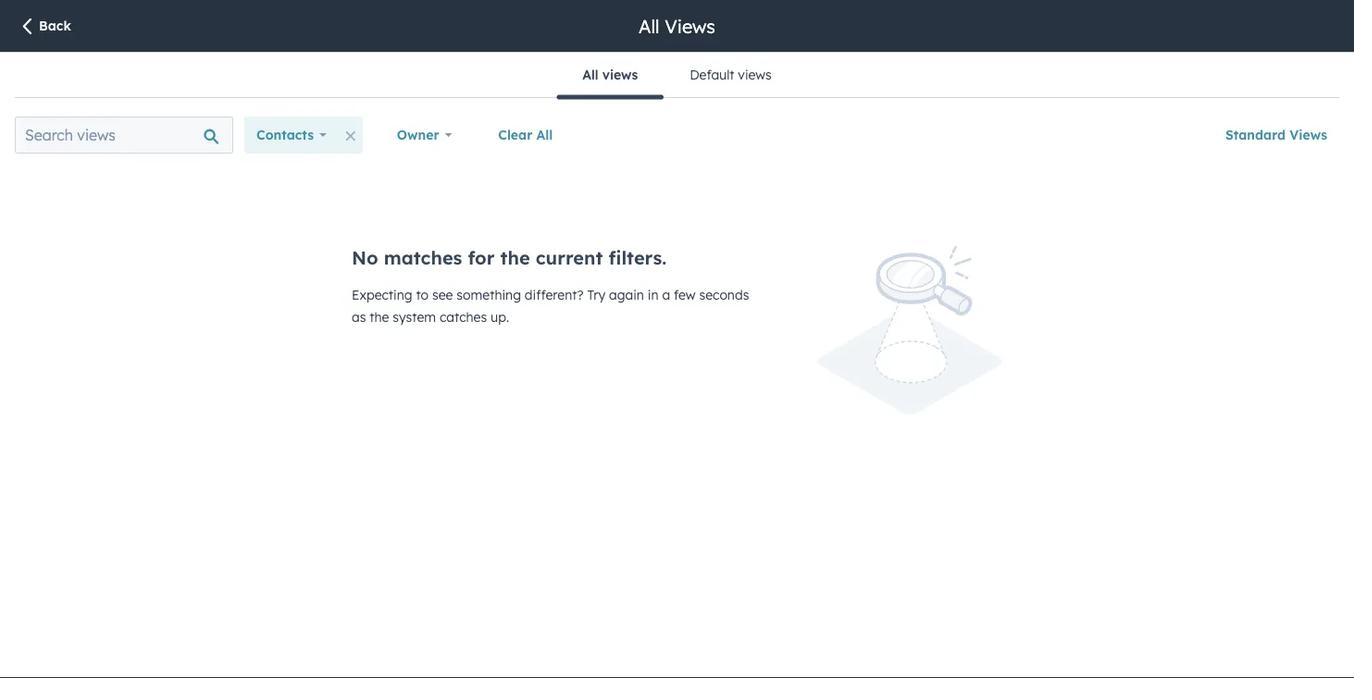 Task type: describe. For each thing, give the bounding box(es) containing it.
all for all views
[[639, 14, 660, 37]]

views for all views
[[665, 14, 716, 37]]

back link
[[19, 17, 71, 37]]

navigation containing all views
[[557, 53, 798, 100]]

current
[[536, 246, 603, 269]]

up.
[[491, 309, 509, 325]]

default views button
[[664, 53, 798, 97]]

see
[[432, 287, 453, 303]]

standard views
[[1226, 127, 1328, 143]]

page section element
[[0, 0, 1355, 52]]

for
[[468, 246, 495, 269]]

in
[[648, 287, 659, 303]]

catches
[[440, 309, 487, 325]]

seconds
[[699, 287, 749, 303]]

the inside 'expecting to see something different? try again in a few seconds as the system catches up.'
[[370, 309, 389, 325]]

expecting
[[352, 287, 413, 303]]

standard views button
[[1214, 117, 1340, 154]]

as
[[352, 309, 366, 325]]

back
[[39, 18, 71, 34]]

Search views search field
[[15, 117, 233, 154]]

contacts
[[256, 127, 314, 143]]

views for all views
[[603, 67, 638, 83]]

0 vertical spatial the
[[501, 246, 530, 269]]

standard
[[1226, 127, 1286, 143]]

all views button
[[557, 53, 664, 100]]

filters.
[[609, 246, 667, 269]]

no
[[352, 246, 378, 269]]

default
[[690, 67, 735, 83]]

expecting to see something different? try again in a few seconds as the system catches up.
[[352, 287, 749, 325]]

owner button
[[385, 117, 464, 154]]

all for all views
[[583, 67, 599, 83]]

contacts button
[[244, 117, 339, 154]]



Task type: locate. For each thing, give the bounding box(es) containing it.
navigation
[[557, 53, 798, 100]]

2 horizontal spatial all
[[639, 14, 660, 37]]

views right standard
[[1290, 127, 1328, 143]]

the
[[501, 246, 530, 269], [370, 309, 389, 325]]

1 vertical spatial the
[[370, 309, 389, 325]]

views
[[603, 67, 638, 83], [738, 67, 772, 83]]

2 views from the left
[[738, 67, 772, 83]]

the right for on the top of the page
[[501, 246, 530, 269]]

all views
[[639, 14, 716, 37]]

to
[[416, 287, 429, 303]]

default views
[[690, 67, 772, 83]]

all views
[[583, 67, 638, 83]]

clear all
[[498, 127, 553, 143]]

views up default
[[665, 14, 716, 37]]

1 horizontal spatial views
[[1290, 127, 1328, 143]]

something
[[457, 287, 521, 303]]

0 horizontal spatial views
[[603, 67, 638, 83]]

1 horizontal spatial all
[[583, 67, 599, 83]]

0 horizontal spatial the
[[370, 309, 389, 325]]

views right default
[[738, 67, 772, 83]]

different?
[[525, 287, 584, 303]]

try
[[587, 287, 606, 303]]

all inside button
[[583, 67, 599, 83]]

again
[[609, 287, 644, 303]]

2 vertical spatial all
[[537, 127, 553, 143]]

a
[[662, 287, 670, 303]]

all inside page section element
[[639, 14, 660, 37]]

clear
[[498, 127, 533, 143]]

views down page section element
[[603, 67, 638, 83]]

the right as
[[370, 309, 389, 325]]

0 vertical spatial views
[[665, 14, 716, 37]]

0 vertical spatial all
[[639, 14, 660, 37]]

1 horizontal spatial views
[[738, 67, 772, 83]]

views inside button
[[1290, 127, 1328, 143]]

all
[[639, 14, 660, 37], [583, 67, 599, 83], [537, 127, 553, 143]]

views for default views
[[738, 67, 772, 83]]

1 views from the left
[[603, 67, 638, 83]]

system
[[393, 309, 436, 325]]

views for standard views
[[1290, 127, 1328, 143]]

0 horizontal spatial all
[[537, 127, 553, 143]]

no matches for the current filters.
[[352, 246, 667, 269]]

clear all button
[[486, 117, 565, 154]]

1 vertical spatial all
[[583, 67, 599, 83]]

0 horizontal spatial views
[[665, 14, 716, 37]]

views
[[665, 14, 716, 37], [1290, 127, 1328, 143]]

owner
[[397, 127, 439, 143]]

few
[[674, 287, 696, 303]]

1 horizontal spatial the
[[501, 246, 530, 269]]

all inside button
[[537, 127, 553, 143]]

views inside page section element
[[665, 14, 716, 37]]

matches
[[384, 246, 462, 269]]

1 vertical spatial views
[[1290, 127, 1328, 143]]



Task type: vqa. For each thing, say whether or not it's contained in the screenshot.
2nd MM/DD/YYYY TEXT BOX from the left
no



